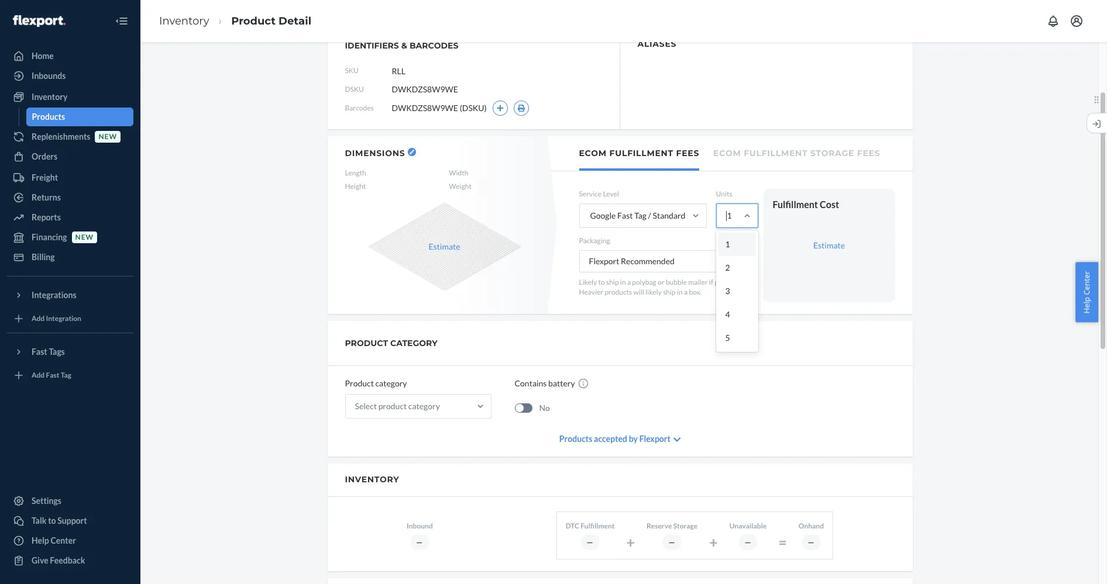 Task type: vqa. For each thing, say whether or not it's contained in the screenshot.
1
yes



Task type: describe. For each thing, give the bounding box(es) containing it.
center inside button
[[1082, 271, 1092, 295]]

support
[[57, 516, 87, 526]]

add for add integration
[[32, 315, 45, 323]]

estimate link
[[813, 240, 845, 250]]

1 horizontal spatial a
[[684, 288, 688, 297]]

length
[[345, 169, 366, 177]]

units element
[[716, 204, 758, 352]]

1 vertical spatial flexport
[[640, 434, 671, 444]]

ecom fulfillment fees tab
[[579, 136, 699, 171]]

give feedback button
[[7, 552, 133, 571]]

replenishments
[[32, 132, 90, 142]]

=
[[779, 534, 787, 551]]

heavier
[[579, 288, 603, 297]]

product detail
[[231, 14, 311, 27]]

1
[[725, 239, 730, 249]]

likely
[[646, 288, 662, 297]]

help center link
[[7, 532, 133, 551]]

new for replenishments
[[99, 133, 117, 141]]

flexport logo image
[[13, 15, 65, 27]]

help center button
[[1076, 262, 1099, 322]]

products
[[605, 288, 632, 297]]

will
[[634, 288, 644, 297]]

fees inside ecom fulfillment fees tab
[[676, 148, 699, 159]]

product
[[345, 338, 388, 349]]

integrations
[[32, 290, 76, 300]]

orders link
[[7, 147, 133, 166]]

dimensions
[[345, 148, 405, 159]]

packaging
[[579, 237, 610, 245]]

contains battery
[[515, 379, 575, 389]]

talk
[[32, 516, 47, 526]]

1 vertical spatial center
[[51, 536, 76, 546]]

feedback
[[50, 556, 85, 566]]

1 vertical spatial in
[[677, 288, 683, 297]]

― for unavailable
[[744, 538, 752, 547]]

help center inside help center link
[[32, 536, 76, 546]]

recommended
[[621, 257, 675, 266]]

― for onhand
[[808, 538, 815, 547]]

give feedback
[[32, 556, 85, 566]]

(dsku)
[[460, 103, 487, 113]]

add fast tag
[[32, 371, 71, 380]]

0 horizontal spatial ship
[[606, 278, 619, 287]]

sku
[[345, 66, 359, 75]]

level
[[603, 190, 619, 198]]

add integration
[[32, 315, 81, 323]]

1 horizontal spatial ship
[[663, 288, 676, 297]]

contains
[[515, 379, 547, 389]]

reports
[[32, 212, 61, 222]]

― for reserve storage
[[668, 538, 676, 547]]

freight
[[32, 173, 58, 183]]

likely
[[579, 278, 597, 287]]

service
[[579, 190, 602, 198]]

returns link
[[7, 188, 133, 207]]

home
[[32, 51, 54, 61]]

integrations button
[[7, 286, 133, 305]]

billing link
[[7, 248, 133, 267]]

likely to ship in a polybag or bubble mailer if possible. heavier products will likely ship in a box.
[[579, 278, 741, 297]]

plus image
[[497, 105, 504, 112]]

inbounds link
[[7, 67, 133, 85]]

inventory inside breadcrumbs navigation
[[159, 14, 209, 27]]

estimate button
[[429, 241, 460, 253]]

barcodes
[[345, 104, 374, 113]]

possible.
[[715, 278, 741, 287]]

tag for google
[[635, 211, 647, 221]]

dtc fulfillment
[[566, 522, 615, 531]]

product for product category
[[345, 379, 374, 389]]

accepted
[[594, 434, 627, 444]]

fast tags
[[32, 347, 65, 357]]

help inside help center button
[[1082, 297, 1092, 314]]

/
[[648, 211, 651, 221]]

flexport inside button
[[589, 257, 619, 266]]

dsku
[[345, 85, 364, 94]]

add for add fast tag
[[32, 371, 45, 380]]

ecom fulfillment fees
[[579, 148, 699, 159]]

fast tags button
[[7, 343, 133, 362]]

products for products
[[32, 112, 65, 122]]

close navigation image
[[115, 14, 129, 28]]

1 vertical spatial storage
[[673, 522, 698, 531]]

height
[[345, 182, 366, 191]]

to for likely
[[598, 278, 605, 287]]

bubble
[[666, 278, 687, 287]]

aliases
[[638, 39, 677, 49]]

pen image
[[736, 258, 744, 266]]

identifiers
[[345, 40, 399, 51]]

freight link
[[7, 169, 133, 187]]

estimate for estimate link
[[813, 240, 845, 250]]

open notifications image
[[1046, 14, 1061, 28]]

fast inside dropdown button
[[32, 347, 47, 357]]

onhand
[[799, 522, 824, 531]]

product category
[[345, 379, 407, 389]]

tag for add
[[61, 371, 71, 380]]

3
[[725, 286, 730, 296]]

1 + from the left
[[626, 534, 635, 551]]

print image
[[517, 105, 525, 112]]

billing
[[32, 252, 55, 262]]

google fast tag / standard
[[590, 211, 686, 221]]

products accepted by flexport
[[559, 434, 671, 444]]

fulfillment for ecom fulfillment storage fees
[[744, 148, 808, 159]]

service level
[[579, 190, 619, 198]]

ecom fulfillment storage fees tab
[[713, 136, 880, 169]]



Task type: locate. For each thing, give the bounding box(es) containing it.
weight
[[449, 182, 472, 191]]

fast for add
[[46, 371, 59, 380]]

fast down tags
[[46, 371, 59, 380]]

category right the "product"
[[408, 402, 440, 412]]

to right talk
[[48, 516, 56, 526]]

a
[[627, 278, 631, 287], [684, 288, 688, 297]]

flexport recommended button
[[579, 251, 754, 273]]

add integration link
[[7, 310, 133, 328]]

1 add from the top
[[32, 315, 45, 323]]

tab list containing ecom fulfillment fees
[[551, 136, 913, 171]]

select
[[355, 402, 377, 412]]

or
[[658, 278, 665, 287]]

breadcrumbs navigation
[[150, 4, 321, 38]]

home link
[[7, 47, 133, 66]]

2 dwkdzs8w9we from the top
[[392, 103, 458, 113]]

flexport recommended
[[589, 257, 675, 266]]

0 horizontal spatial fees
[[676, 148, 699, 159]]

― for inbound
[[416, 538, 424, 547]]

tag
[[635, 211, 647, 221], [61, 371, 71, 380]]

1 horizontal spatial products
[[559, 434, 593, 444]]

to inside button
[[48, 516, 56, 526]]

2 fees from the left
[[857, 148, 880, 159]]

0 vertical spatial new
[[99, 133, 117, 141]]

product up the select
[[345, 379, 374, 389]]

0 horizontal spatial help center
[[32, 536, 76, 546]]

reserve
[[647, 522, 672, 531]]

― down the unavailable
[[744, 538, 752, 547]]

0 horizontal spatial +
[[626, 534, 635, 551]]

help center
[[1082, 271, 1092, 314], [32, 536, 76, 546]]

width
[[449, 169, 468, 177]]

0 vertical spatial storage
[[811, 148, 855, 159]]

if
[[709, 278, 713, 287]]

1 horizontal spatial to
[[598, 278, 605, 287]]

― down reserve storage at right
[[668, 538, 676, 547]]

storage
[[811, 148, 855, 159], [673, 522, 698, 531]]

tag left "/"
[[635, 211, 647, 221]]

2 + from the left
[[709, 534, 718, 551]]

0 horizontal spatial products
[[32, 112, 65, 122]]

product
[[231, 14, 276, 27], [345, 379, 374, 389]]

fast
[[618, 211, 633, 221], [32, 347, 47, 357], [46, 371, 59, 380]]

detail
[[279, 14, 311, 27]]

0 vertical spatial ship
[[606, 278, 619, 287]]

storage right the reserve
[[673, 522, 698, 531]]

0 vertical spatial to
[[598, 278, 605, 287]]

ship
[[606, 278, 619, 287], [663, 288, 676, 297]]

0 horizontal spatial new
[[75, 233, 94, 242]]

1 vertical spatial inventory
[[32, 92, 68, 102]]

flexport down 'packaging'
[[589, 257, 619, 266]]

0 horizontal spatial help
[[32, 536, 49, 546]]

add left integration
[[32, 315, 45, 323]]

category up the "product"
[[375, 379, 407, 389]]

1 horizontal spatial help
[[1082, 297, 1092, 314]]

mailer
[[688, 278, 708, 287]]

integration
[[46, 315, 81, 323]]

1 fees from the left
[[676, 148, 699, 159]]

barcodes
[[410, 40, 458, 51]]

1 2 3 4 5
[[725, 239, 730, 343]]

dwkdzs8w9we
[[392, 84, 458, 94], [392, 103, 458, 113]]

a left the box. at the right
[[684, 288, 688, 297]]

0 vertical spatial help
[[1082, 297, 1092, 314]]

fast left tags
[[32, 347, 47, 357]]

3 ― from the left
[[668, 538, 676, 547]]

products link
[[26, 108, 133, 126]]

google
[[590, 211, 616, 221]]

fees
[[676, 148, 699, 159], [857, 148, 880, 159]]

ship down bubble
[[663, 288, 676, 297]]

0 vertical spatial product
[[231, 14, 276, 27]]

0 horizontal spatial inventory
[[32, 92, 68, 102]]

1 horizontal spatial ecom
[[713, 148, 741, 159]]

to inside likely to ship in a polybag or bubble mailer if possible. heavier products will likely ship in a box.
[[598, 278, 605, 287]]

1 vertical spatial products
[[559, 434, 593, 444]]

5 ― from the left
[[808, 538, 815, 547]]

― down onhand
[[808, 538, 815, 547]]

fulfillment for ecom fulfillment fees
[[610, 148, 674, 159]]

fees inside ecom fulfillment storage fees tab
[[857, 148, 880, 159]]

1 ecom from the left
[[579, 148, 607, 159]]

pencil alt image
[[410, 150, 415, 155]]

1 vertical spatial new
[[75, 233, 94, 242]]

1 horizontal spatial fees
[[857, 148, 880, 159]]

1 horizontal spatial +
[[709, 534, 718, 551]]

dwkdzs8w9we for dwkdzs8w9we
[[392, 84, 458, 94]]

1 vertical spatial a
[[684, 288, 688, 297]]

a up the products
[[627, 278, 631, 287]]

― down inbound
[[416, 538, 424, 547]]

in up the products
[[620, 278, 626, 287]]

2 add from the top
[[32, 371, 45, 380]]

0 horizontal spatial a
[[627, 278, 631, 287]]

1 vertical spatial dwkdzs8w9we
[[392, 103, 458, 113]]

2 ecom from the left
[[713, 148, 741, 159]]

ecom inside tab
[[579, 148, 607, 159]]

fast right google on the top right of the page
[[618, 211, 633, 221]]

no
[[539, 403, 550, 413]]

estimate
[[813, 240, 845, 250], [429, 242, 460, 252]]

0 horizontal spatial category
[[375, 379, 407, 389]]

tags
[[49, 347, 65, 357]]

1 horizontal spatial inventory
[[159, 14, 209, 27]]

open account menu image
[[1070, 14, 1084, 28]]

ecom up units on the right top
[[713, 148, 741, 159]]

dwkdzs8w9we up dwkdzs8w9we (dsku) on the left top
[[392, 84, 458, 94]]

add
[[32, 315, 45, 323], [32, 371, 45, 380]]

dwkdzs8w9we up pencil alt icon
[[392, 103, 458, 113]]

estimate for estimate button
[[429, 242, 460, 252]]

to for talk
[[48, 516, 56, 526]]

0 horizontal spatial in
[[620, 278, 626, 287]]

0 vertical spatial in
[[620, 278, 626, 287]]

returns
[[32, 193, 61, 203]]

new for financing
[[75, 233, 94, 242]]

4
[[725, 310, 730, 320]]

reserve storage
[[647, 522, 698, 531]]

by
[[629, 434, 638, 444]]

talk to support button
[[7, 512, 133, 531]]

1 vertical spatial add
[[32, 371, 45, 380]]

1 horizontal spatial inventory link
[[159, 14, 209, 27]]

1 vertical spatial product
[[345, 379, 374, 389]]

1 horizontal spatial estimate
[[813, 240, 845, 250]]

new down products link
[[99, 133, 117, 141]]

storage up cost
[[811, 148, 855, 159]]

2 vertical spatial inventory
[[345, 475, 399, 485]]

settings
[[32, 496, 61, 506]]

0 horizontal spatial to
[[48, 516, 56, 526]]

ecom fulfillment storage fees
[[713, 148, 880, 159]]

dwkdzs8w9we for dwkdzs8w9we (dsku)
[[392, 103, 458, 113]]

product left detail
[[231, 14, 276, 27]]

ecom for ecom fulfillment fees
[[579, 148, 607, 159]]

tab list
[[551, 136, 913, 171]]

to
[[598, 278, 605, 287], [48, 516, 56, 526]]

inventory link
[[159, 14, 209, 27], [7, 88, 133, 107]]

0 vertical spatial help center
[[1082, 271, 1092, 314]]

0 vertical spatial fast
[[618, 211, 633, 221]]

1 vertical spatial help center
[[32, 536, 76, 546]]

ecom
[[579, 148, 607, 159], [713, 148, 741, 159]]

dwkdzs8w9we (dsku)
[[392, 103, 487, 113]]

center
[[1082, 271, 1092, 295], [51, 536, 76, 546]]

0 horizontal spatial product
[[231, 14, 276, 27]]

0 vertical spatial category
[[375, 379, 407, 389]]

fulfillment for dtc fulfillment
[[581, 522, 615, 531]]

fast for google
[[618, 211, 633, 221]]

cost
[[820, 199, 839, 210]]

0 horizontal spatial ecom
[[579, 148, 607, 159]]

inbounds
[[32, 71, 66, 81]]

0 vertical spatial inventory
[[159, 14, 209, 27]]

1 ― from the left
[[416, 538, 424, 547]]

2 vertical spatial fast
[[46, 371, 59, 380]]

1 horizontal spatial new
[[99, 133, 117, 141]]

1 horizontal spatial center
[[1082, 271, 1092, 295]]

product
[[378, 402, 407, 412]]

give
[[32, 556, 48, 566]]

0 vertical spatial a
[[627, 278, 631, 287]]

1 horizontal spatial in
[[677, 288, 683, 297]]

polybag
[[632, 278, 657, 287]]

talk to support
[[32, 516, 87, 526]]

0 vertical spatial dwkdzs8w9we
[[392, 84, 458, 94]]

add fast tag link
[[7, 366, 133, 385]]

product category
[[345, 338, 438, 349]]

products left the accepted
[[559, 434, 593, 444]]

&
[[401, 40, 407, 51]]

1 vertical spatial ship
[[663, 288, 676, 297]]

inbound
[[407, 522, 433, 531]]

help inside help center link
[[32, 536, 49, 546]]

add down fast tags
[[32, 371, 45, 380]]

tag down fast tags dropdown button
[[61, 371, 71, 380]]

1 dwkdzs8w9we from the top
[[392, 84, 458, 94]]

0 vertical spatial tag
[[635, 211, 647, 221]]

0 vertical spatial flexport
[[589, 257, 619, 266]]

None text field
[[392, 60, 479, 82]]

0 horizontal spatial inventory link
[[7, 88, 133, 107]]

― for dtc fulfillment
[[586, 538, 594, 547]]

0 horizontal spatial center
[[51, 536, 76, 546]]

0 vertical spatial inventory link
[[159, 14, 209, 27]]

1 horizontal spatial help center
[[1082, 271, 1092, 314]]

1 vertical spatial inventory link
[[7, 88, 133, 107]]

products for products accepted by flexport
[[559, 434, 593, 444]]

product inside breadcrumbs navigation
[[231, 14, 276, 27]]

0 horizontal spatial estimate
[[429, 242, 460, 252]]

ecom up service
[[579, 148, 607, 159]]

in down bubble
[[677, 288, 683, 297]]

battery
[[548, 379, 575, 389]]

0 horizontal spatial storage
[[673, 522, 698, 531]]

1 vertical spatial fast
[[32, 347, 47, 357]]

help
[[1082, 297, 1092, 314], [32, 536, 49, 546]]

reports link
[[7, 208, 133, 227]]

to right likely
[[598, 278, 605, 287]]

new down reports link at the top left of the page
[[75, 233, 94, 242]]

products up the replenishments
[[32, 112, 65, 122]]

help center inside help center button
[[1082, 271, 1092, 314]]

products inside products link
[[32, 112, 65, 122]]

category
[[390, 338, 438, 349]]

new
[[99, 133, 117, 141], [75, 233, 94, 242]]

storage inside tab
[[811, 148, 855, 159]]

1 vertical spatial help
[[32, 536, 49, 546]]

units
[[716, 190, 733, 198]]

ecom inside tab
[[713, 148, 741, 159]]

fulfillment inside ecom fulfillment fees tab
[[610, 148, 674, 159]]

4 ― from the left
[[744, 538, 752, 547]]

2
[[725, 263, 730, 273]]

products
[[32, 112, 65, 122], [559, 434, 593, 444]]

1 horizontal spatial storage
[[811, 148, 855, 159]]

ship up the products
[[606, 278, 619, 287]]

fulfillment inside ecom fulfillment storage fees tab
[[744, 148, 808, 159]]

1 horizontal spatial category
[[408, 402, 440, 412]]

2 horizontal spatial inventory
[[345, 475, 399, 485]]

0 vertical spatial add
[[32, 315, 45, 323]]

box.
[[689, 288, 702, 297]]

0 horizontal spatial tag
[[61, 371, 71, 380]]

unavailable
[[730, 522, 767, 531]]

fulfillment cost
[[773, 199, 839, 210]]

dtc
[[566, 522, 579, 531]]

ecom for ecom fulfillment storage fees
[[713, 148, 741, 159]]

1 horizontal spatial product
[[345, 379, 374, 389]]

+
[[626, 534, 635, 551], [709, 534, 718, 551]]

flexport right by
[[640, 434, 671, 444]]

― down dtc fulfillment
[[586, 538, 594, 547]]

2 ― from the left
[[586, 538, 594, 547]]

1 vertical spatial tag
[[61, 371, 71, 380]]

settings link
[[7, 492, 133, 511]]

1 vertical spatial to
[[48, 516, 56, 526]]

standard
[[653, 211, 686, 221]]

1 horizontal spatial tag
[[635, 211, 647, 221]]

0 horizontal spatial flexport
[[589, 257, 619, 266]]

1 horizontal spatial flexport
[[640, 434, 671, 444]]

0 vertical spatial products
[[32, 112, 65, 122]]

product for product detail
[[231, 14, 276, 27]]

1 vertical spatial category
[[408, 402, 440, 412]]

chevron down image
[[674, 436, 681, 444]]

product detail link
[[231, 14, 311, 27]]

0 vertical spatial center
[[1082, 271, 1092, 295]]



